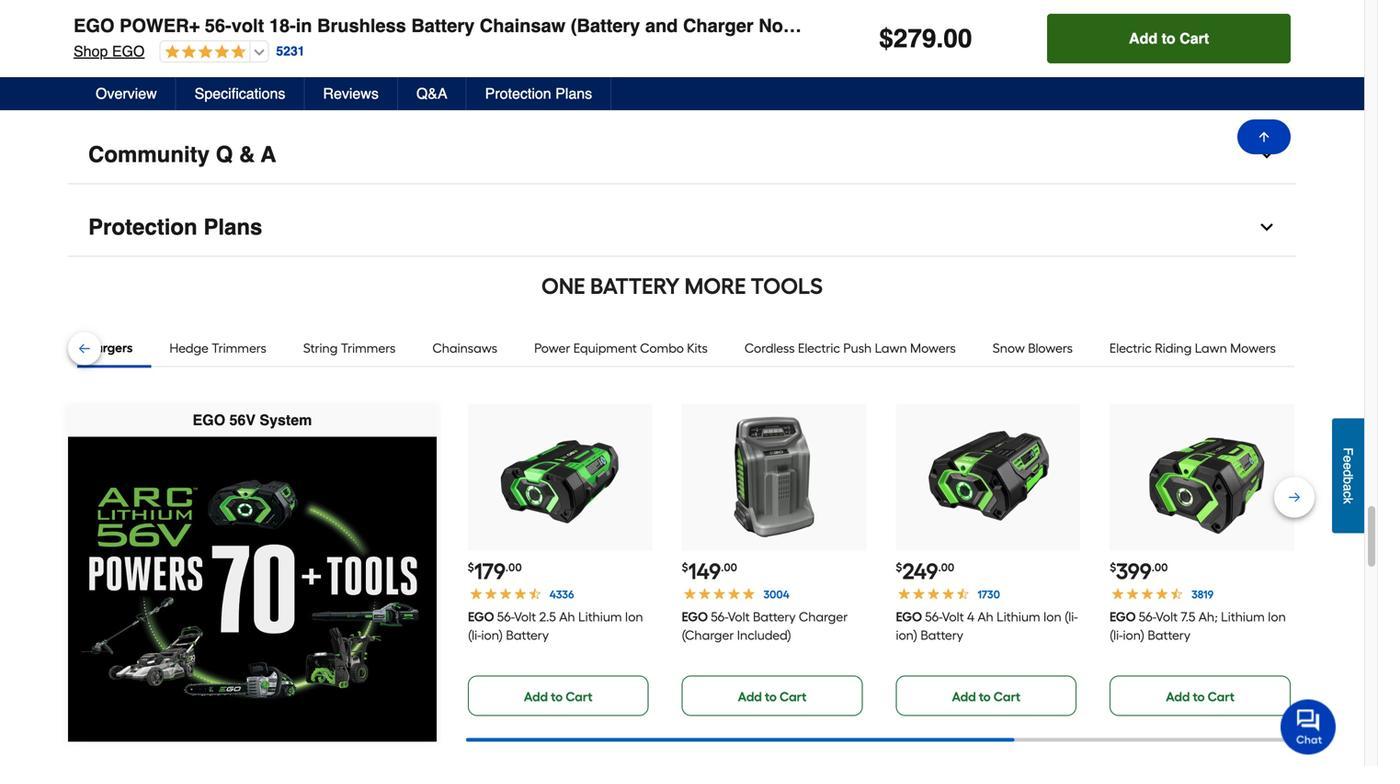 Task type: describe. For each thing, give the bounding box(es) containing it.
hedge trimmers button
[[151, 330, 285, 367]]

snow
[[993, 340, 1025, 356]]

cart for 149
[[780, 689, 807, 705]]

ego 56-volt 4 ah lithium ion (li-ion) battery image
[[915, 404, 1062, 551]]

add to cart link for 179
[[468, 676, 649, 716]]

chainsaw
[[480, 15, 566, 36]]

$ 249 .00
[[896, 558, 955, 585]]

56- for 149
[[711, 609, 728, 625]]

d
[[1341, 470, 1356, 477]]

snow blowers
[[993, 340, 1073, 356]]

56-volt 7.5 ah; lithium ion (li-ion) battery
[[1110, 609, 1286, 643]]

179 list item
[[468, 404, 652, 716]]

hedge
[[169, 340, 209, 356]]

more button
[[747, 40, 915, 75]]

string
[[303, 340, 338, 356]]

add for 149
[[738, 689, 762, 705]]

add for 399
[[1166, 689, 1190, 705]]

.
[[936, 24, 944, 53]]

reviews
[[323, 85, 379, 102]]

shop ego
[[74, 43, 145, 60]]

string trimmers button
[[285, 330, 414, 367]]

f e e d b a c k
[[1341, 448, 1356, 504]]

56- for 249
[[925, 609, 942, 625]]

hedge trimmers
[[169, 340, 267, 356]]

one
[[541, 273, 585, 300]]

4.7 stars image
[[160, 44, 246, 61]]

to for 179
[[551, 689, 563, 705]]

protection for the bottom protection plans button
[[88, 214, 197, 240]]

to inside add to cart 'button'
[[1162, 30, 1176, 47]]

power equipment combo kits
[[534, 340, 708, 356]]

b
[[1341, 477, 1356, 484]]

f e e d b a c k button
[[1332, 419, 1364, 534]]

cordless
[[745, 340, 795, 356]]

&
[[239, 142, 255, 167]]

ego inside 179 list item
[[468, 609, 494, 625]]

ego right shop
[[112, 43, 145, 60]]

ion) for 179
[[481, 628, 503, 643]]

volt
[[231, 15, 264, 36]]

more inside more button
[[853, 49, 896, 66]]

snow blowers button
[[974, 330, 1091, 367]]

lithium for 179
[[578, 609, 622, 625]]

0 vertical spatial charger
[[683, 15, 754, 36]]

a
[[1341, 484, 1356, 491]]

cordless electric push lawn mowers button
[[726, 330, 974, 367]]

to for 149
[[765, 689, 777, 705]]

ion) for 399
[[1123, 628, 1145, 643]]

riding
[[1155, 340, 1192, 356]]

56- for 399
[[1139, 609, 1156, 625]]

ego inside the 249 list item
[[896, 609, 922, 625]]

one battery more tools
[[541, 273, 823, 300]]

add to cart link for 149
[[682, 676, 863, 716]]

volt for 399
[[1156, 609, 1178, 625]]

chat invite button image
[[1281, 699, 1337, 755]]

$ 399 .00
[[1110, 558, 1168, 585]]

q&a button
[[398, 77, 467, 110]]

trimmers for hedge trimmers
[[212, 340, 267, 356]]

reviews button
[[305, 77, 398, 110]]

249 list item
[[896, 404, 1080, 716]]

$ for 149
[[682, 561, 688, 574]]

add to cart for 249
[[952, 689, 1021, 705]]

a
[[261, 142, 276, 167]]

4
[[967, 609, 974, 625]]

battery inside '56-volt 4 ah lithium ion (li- ion) battery'
[[921, 628, 963, 643]]

ion for 249
[[1043, 609, 1062, 625]]

electric riding lawn mowers button
[[1091, 330, 1294, 367]]

add to cart for 399
[[1166, 689, 1235, 705]]

.00 for 399
[[1152, 561, 1168, 574]]

add inside 'button'
[[1129, 30, 1158, 47]]

$ for 249
[[896, 561, 902, 574]]

equipment
[[573, 340, 637, 356]]

56-volt 4 ah lithium ion (li- ion) battery
[[896, 609, 1078, 643]]

arrow up image
[[1257, 130, 1272, 144]]

56-volt 2.5 ah lithium ion (li-ion) battery
[[468, 609, 643, 643]]

279
[[893, 24, 936, 53]]

system
[[260, 412, 312, 429]]

ego 56v system
[[193, 412, 312, 429]]

.00 for 179
[[506, 561, 522, 574]]

$ 179 .00
[[468, 558, 522, 585]]

and
[[645, 15, 678, 36]]

lithium for 249
[[997, 609, 1040, 625]]

1 vertical spatial protection plans button
[[68, 199, 1296, 257]]

electric inside button
[[1110, 340, 1152, 356]]

volt for 179
[[514, 609, 536, 625]]

blowers
[[1028, 340, 1073, 356]]

(charger
[[682, 628, 734, 643]]

$ for 179
[[468, 561, 474, 574]]

combo
[[640, 340, 684, 356]]

1 horizontal spatial included)
[[794, 15, 876, 36]]

00
[[944, 24, 972, 53]]

chainsaws
[[432, 340, 497, 356]]

to for 399
[[1193, 689, 1205, 705]]

specifications button
[[176, 77, 305, 110]]

cart for 179
[[566, 689, 593, 705]]

protection plans for protection plans button to the top
[[485, 85, 592, 102]]

56v
[[229, 412, 256, 429]]

community q & a
[[88, 142, 276, 167]]

volt for 249
[[942, 609, 964, 625]]

trimmers for string trimmers
[[341, 340, 396, 356]]

string trimmers
[[303, 340, 396, 356]]

56- up the 4.7 stars image
[[205, 15, 231, 36]]

18-
[[269, 15, 296, 36]]

brushless
[[317, 15, 406, 36]]



Task type: locate. For each thing, give the bounding box(es) containing it.
(li- for 249
[[1065, 609, 1078, 625]]

included) right (charger
[[737, 628, 792, 643]]

(battery
[[571, 15, 640, 36]]

1 ion from the left
[[625, 609, 643, 625]]

mowers inside electric riding lawn mowers button
[[1230, 340, 1276, 356]]

cart for 399
[[1208, 689, 1235, 705]]

volt inside '56-volt 4 ah lithium ion (li- ion) battery'
[[942, 609, 964, 625]]

0 horizontal spatial charger
[[683, 15, 754, 36]]

add to cart inside 399 list item
[[1166, 689, 1235, 705]]

ion) inside '56-volt 4 ah lithium ion (li- ion) battery'
[[896, 628, 918, 643]]

1 horizontal spatial protection
[[485, 85, 551, 102]]

1 horizontal spatial ion)
[[896, 628, 918, 643]]

(li- inside '56-volt 7.5 ah; lithium ion (li-ion) battery'
[[1110, 628, 1123, 643]]

protection plans button
[[467, 77, 612, 110], [68, 199, 1296, 257]]

1 mowers from the left
[[910, 340, 956, 356]]

included) inside 56-volt battery charger (charger included)
[[737, 628, 792, 643]]

lithium for 399
[[1221, 609, 1265, 625]]

plans for the bottom protection plans button
[[204, 214, 262, 240]]

2 lithium from the left
[[997, 609, 1040, 625]]

$ 149 .00
[[682, 558, 737, 585]]

1 add to cart link from the left
[[468, 676, 649, 716]]

volt
[[514, 609, 536, 625], [728, 609, 750, 625], [942, 609, 964, 625], [1156, 609, 1178, 625]]

1 horizontal spatial lithium
[[997, 609, 1040, 625]]

399 list item
[[1110, 404, 1295, 716]]

add to cart link for 249
[[896, 676, 1077, 716]]

ego down 179
[[468, 609, 494, 625]]

add inside the 249 list item
[[952, 689, 976, 705]]

ion) down the 249 in the right of the page
[[896, 628, 918, 643]]

0 horizontal spatial trimmers
[[212, 340, 267, 356]]

add inside 179 list item
[[524, 689, 548, 705]]

$ inside $ 399 .00
[[1110, 561, 1116, 574]]

chevron down image
[[1258, 218, 1276, 237]]

2 horizontal spatial (li-
[[1110, 628, 1123, 643]]

56- up (charger
[[711, 609, 728, 625]]

56- left 4
[[925, 609, 942, 625]]

56- left 7.5
[[1139, 609, 1156, 625]]

volt inside 56-volt 2.5 ah lithium ion (li-ion) battery
[[514, 609, 536, 625]]

2 ion from the left
[[1043, 609, 1062, 625]]

ah;
[[1199, 609, 1218, 625]]

56- inside '56-volt 7.5 ah; lithium ion (li-ion) battery'
[[1139, 609, 1156, 625]]

0 vertical spatial more
[[853, 49, 896, 66]]

1 horizontal spatial ah
[[978, 609, 994, 625]]

1 horizontal spatial more
[[853, 49, 896, 66]]

1 horizontal spatial lawn
[[1195, 340, 1227, 356]]

1 horizontal spatial protection plans
[[485, 85, 592, 102]]

specifications
[[195, 85, 285, 102]]

ah inside 56-volt 2.5 ah lithium ion (li-ion) battery
[[559, 609, 575, 625]]

2 mowers from the left
[[1230, 340, 1276, 356]]

0 horizontal spatial ion
[[625, 609, 643, 625]]

1 lithium from the left
[[578, 609, 622, 625]]

$
[[879, 24, 893, 53], [468, 561, 474, 574], [682, 561, 688, 574], [896, 561, 902, 574], [1110, 561, 1116, 574]]

2 add to cart link from the left
[[682, 676, 863, 716]]

1 vertical spatial plans
[[204, 214, 262, 240]]

.00 for 149
[[721, 561, 737, 574]]

ah
[[559, 609, 575, 625], [978, 609, 994, 625]]

$ for 399
[[1110, 561, 1116, 574]]

add to cart link inside 179 list item
[[468, 676, 649, 716]]

add for 249
[[952, 689, 976, 705]]

cart inside the 249 list item
[[994, 689, 1021, 705]]

(li- for 399
[[1110, 628, 1123, 643]]

cart inside 'button'
[[1180, 30, 1209, 47]]

ego 56-volt 2.5 ah lithium ion (li-ion) battery image
[[487, 404, 634, 551]]

ion inside 56-volt 2.5 ah lithium ion (li-ion) battery
[[625, 609, 643, 625]]

1 horizontal spatial plans
[[555, 85, 592, 102]]

e up "b"
[[1341, 463, 1356, 470]]

charger inside 56-volt battery charger (charger included)
[[799, 609, 848, 625]]

2 ion) from the left
[[896, 628, 918, 643]]

trimmers
[[212, 340, 267, 356], [341, 340, 396, 356]]

ah for 179
[[559, 609, 575, 625]]

ego 56-volt 7.5 ah; lithium ion (li-ion) battery image
[[1129, 404, 1276, 551]]

ego left 56v
[[193, 412, 225, 429]]

2 volt from the left
[[728, 609, 750, 625]]

ion right ah;
[[1268, 609, 1286, 625]]

protection down the chainsaw
[[485, 85, 551, 102]]

add to cart inside the 249 list item
[[952, 689, 1021, 705]]

ah for 249
[[978, 609, 994, 625]]

0 vertical spatial protection plans
[[485, 85, 592, 102]]

149
[[688, 558, 721, 585]]

add for 179
[[524, 689, 548, 705]]

$ inside $ 249 .00
[[896, 561, 902, 574]]

volt left 4
[[942, 609, 964, 625]]

power+
[[120, 15, 200, 36]]

399
[[1116, 558, 1152, 585]]

1 .00 from the left
[[506, 561, 522, 574]]

(li- inside 56-volt 2.5 ah lithium ion (li-ion) battery
[[468, 628, 481, 643]]

.00 inside $ 399 .00
[[1152, 561, 1168, 574]]

149 list item
[[682, 404, 866, 716]]

included) up more button
[[794, 15, 876, 36]]

56- inside '56-volt 4 ah lithium ion (li- ion) battery'
[[925, 609, 942, 625]]

4 add to cart link from the left
[[1110, 676, 1291, 716]]

0 horizontal spatial protection
[[88, 214, 197, 240]]

add inside 399 list item
[[1166, 689, 1190, 705]]

56-
[[205, 15, 231, 36], [497, 609, 514, 625], [711, 609, 728, 625], [925, 609, 942, 625], [1139, 609, 1156, 625]]

overview button
[[77, 77, 176, 110]]

1 horizontal spatial electric
[[1110, 340, 1152, 356]]

3 .00 from the left
[[938, 561, 955, 574]]

plans down (battery
[[555, 85, 592, 102]]

cart inside 149 list item
[[780, 689, 807, 705]]

.00 inside $ 179 .00
[[506, 561, 522, 574]]

56- inside 56-volt battery charger (charger included)
[[711, 609, 728, 625]]

3 ion from the left
[[1268, 609, 1286, 625]]

ion) for 249
[[896, 628, 918, 643]]

56- left 2.5 at the left of the page
[[497, 609, 514, 625]]

ego
[[74, 15, 114, 36], [112, 43, 145, 60], [193, 412, 225, 429], [468, 609, 494, 625], [682, 609, 708, 625], [896, 609, 922, 625], [1110, 609, 1136, 625]]

2 electric from the left
[[1110, 340, 1152, 356]]

ion right 4
[[1043, 609, 1062, 625]]

ion) down 179
[[481, 628, 503, 643]]

add to cart for 179
[[524, 689, 593, 705]]

0 horizontal spatial ion)
[[481, 628, 503, 643]]

tools
[[751, 273, 823, 300]]

1 horizontal spatial mowers
[[1230, 340, 1276, 356]]

add to cart link down '56-volt 7.5 ah; lithium ion (li-ion) battery'
[[1110, 676, 1291, 716]]

(li- for 179
[[468, 628, 481, 643]]

$ 279 . 00
[[879, 24, 972, 53]]

.00 inside $ 149 .00
[[721, 561, 737, 574]]

lithium right ah;
[[1221, 609, 1265, 625]]

shop
[[74, 43, 108, 60]]

cordless electric push lawn mowers
[[745, 340, 956, 356]]

add to cart link down 56-volt battery charger (charger included)
[[682, 676, 863, 716]]

56- inside 56-volt 2.5 ah lithium ion (li-ion) battery
[[497, 609, 514, 625]]

in
[[296, 15, 312, 36]]

2 .00 from the left
[[721, 561, 737, 574]]

power equipment combo kits button
[[516, 330, 726, 367]]

not
[[759, 15, 789, 36]]

battery inside 56-volt 2.5 ah lithium ion (li-ion) battery
[[506, 628, 549, 643]]

volt left 7.5
[[1156, 609, 1178, 625]]

3 volt from the left
[[942, 609, 964, 625]]

ion for 179
[[625, 609, 643, 625]]

push
[[843, 340, 872, 356]]

charger
[[683, 15, 754, 36], [799, 609, 848, 625]]

add to cart link down 56-volt 2.5 ah lithium ion (li-ion) battery
[[468, 676, 649, 716]]

add inside 149 list item
[[738, 689, 762, 705]]

ah inside '56-volt 4 ah lithium ion (li- ion) battery'
[[978, 609, 994, 625]]

q
[[216, 142, 233, 167]]

volt inside 56-volt battery charger (charger included)
[[728, 609, 750, 625]]

2 trimmers from the left
[[341, 340, 396, 356]]

.00
[[506, 561, 522, 574], [721, 561, 737, 574], [938, 561, 955, 574], [1152, 561, 1168, 574]]

mowers right push at the right
[[910, 340, 956, 356]]

ego inside 149 list item
[[682, 609, 708, 625]]

1 e from the top
[[1341, 456, 1356, 463]]

ego inside 399 list item
[[1110, 609, 1136, 625]]

more up kits
[[685, 273, 746, 300]]

1 vertical spatial charger
[[799, 609, 848, 625]]

cart inside 179 list item
[[566, 689, 593, 705]]

add to cart for 149
[[738, 689, 807, 705]]

included)
[[794, 15, 876, 36], [737, 628, 792, 643]]

1 vertical spatial included)
[[737, 628, 792, 643]]

overview
[[96, 85, 157, 102]]

lawn inside button
[[1195, 340, 1227, 356]]

5231
[[276, 44, 305, 59]]

1 electric from the left
[[798, 340, 840, 356]]

$ for 279
[[879, 24, 893, 53]]

(li- inside '56-volt 4 ah lithium ion (li- ion) battery'
[[1065, 609, 1078, 625]]

56-volt battery charger (charger included)
[[682, 609, 848, 643]]

add to cart link inside the 249 list item
[[896, 676, 1077, 716]]

to inside 179 list item
[[551, 689, 563, 705]]

chainsaws button
[[414, 330, 516, 367]]

volt inside '56-volt 7.5 ah; lithium ion (li-ion) battery'
[[1156, 609, 1178, 625]]

ion) down 399
[[1123, 628, 1145, 643]]

battery inside '56-volt 7.5 ah; lithium ion (li-ion) battery'
[[1148, 628, 1191, 643]]

more left .
[[853, 49, 896, 66]]

2 horizontal spatial ion)
[[1123, 628, 1145, 643]]

battery inside 56-volt battery charger (charger included)
[[753, 609, 796, 625]]

ion) inside 56-volt 2.5 ah lithium ion (li-ion) battery
[[481, 628, 503, 643]]

ion inside '56-volt 7.5 ah; lithium ion (li-ion) battery'
[[1268, 609, 1286, 625]]

protection down community
[[88, 214, 197, 240]]

lithium right 2.5 at the left of the page
[[578, 609, 622, 625]]

2 lawn from the left
[[1195, 340, 1227, 356]]

1 ah from the left
[[559, 609, 575, 625]]

mowers right riding
[[1230, 340, 1276, 356]]

2 e from the top
[[1341, 463, 1356, 470]]

to inside 149 list item
[[765, 689, 777, 705]]

add to cart link inside 149 list item
[[682, 676, 863, 716]]

electric riding lawn mowers
[[1110, 340, 1276, 356]]

1 horizontal spatial trimmers
[[341, 340, 396, 356]]

volt up (charger
[[728, 609, 750, 625]]

(li-
[[1065, 609, 1078, 625], [468, 628, 481, 643], [1110, 628, 1123, 643]]

lithium inside '56-volt 7.5 ah; lithium ion (li-ion) battery'
[[1221, 609, 1265, 625]]

0 horizontal spatial (li-
[[468, 628, 481, 643]]

3 lithium from the left
[[1221, 609, 1265, 625]]

q&a
[[416, 85, 447, 102]]

1 trimmers from the left
[[212, 340, 267, 356]]

lithium inside 56-volt 2.5 ah lithium ion (li-ion) battery
[[578, 609, 622, 625]]

lawn inside button
[[875, 340, 907, 356]]

0 vertical spatial plans
[[555, 85, 592, 102]]

1 volt from the left
[[514, 609, 536, 625]]

add
[[1129, 30, 1158, 47], [524, 689, 548, 705], [738, 689, 762, 705], [952, 689, 976, 705], [1166, 689, 1190, 705]]

1 horizontal spatial charger
[[799, 609, 848, 625]]

4 .00 from the left
[[1152, 561, 1168, 574]]

mowers
[[910, 340, 956, 356], [1230, 340, 1276, 356]]

ion for 399
[[1268, 609, 1286, 625]]

0 horizontal spatial lithium
[[578, 609, 622, 625]]

0 vertical spatial protection
[[485, 85, 551, 102]]

ah right 4
[[978, 609, 994, 625]]

more
[[853, 49, 896, 66], [685, 273, 746, 300]]

add to cart
[[1129, 30, 1209, 47], [524, 689, 593, 705], [738, 689, 807, 705], [952, 689, 1021, 705], [1166, 689, 1235, 705]]

to inside the 249 list item
[[979, 689, 991, 705]]

protection plans button up one battery more tools in the top of the page
[[68, 199, 1296, 257]]

lithium inside '56-volt 4 ah lithium ion (li- ion) battery'
[[997, 609, 1040, 625]]

4 volt from the left
[[1156, 609, 1178, 625]]

add to cart inside 'button'
[[1129, 30, 1209, 47]]

.00 inside $ 249 .00
[[938, 561, 955, 574]]

$ inside $ 179 .00
[[468, 561, 474, 574]]

protection plans for the bottom protection plans button
[[88, 214, 262, 240]]

trimmers right string in the top of the page
[[341, 340, 396, 356]]

1 vertical spatial protection
[[88, 214, 197, 240]]

lawn right riding
[[1195, 340, 1227, 356]]

electric left push at the right
[[798, 340, 840, 356]]

$ inside $ 149 .00
[[682, 561, 688, 574]]

ego down the 249 in the right of the page
[[896, 609, 922, 625]]

volt for 149
[[728, 609, 750, 625]]

k
[[1341, 498, 1356, 504]]

e up d in the bottom of the page
[[1341, 456, 1356, 463]]

0 horizontal spatial included)
[[737, 628, 792, 643]]

add to cart button
[[1047, 14, 1291, 63]]

trimmers right the hedge
[[212, 340, 267, 356]]

lithium
[[578, 609, 622, 625], [997, 609, 1040, 625], [1221, 609, 1265, 625]]

2.5
[[539, 609, 556, 625]]

c
[[1341, 491, 1356, 498]]

249
[[902, 558, 938, 585]]

protection
[[485, 85, 551, 102], [88, 214, 197, 240]]

to inside 399 list item
[[1193, 689, 1205, 705]]

community q & a button
[[68, 126, 1296, 184]]

electric left riding
[[1110, 340, 1152, 356]]

ion
[[625, 609, 643, 625], [1043, 609, 1062, 625], [1268, 609, 1286, 625]]

ego 56-volt battery charger (charger included) image
[[701, 404, 848, 551]]

add to cart inside 179 list item
[[524, 689, 593, 705]]

2 horizontal spatial ion
[[1268, 609, 1286, 625]]

lawn
[[875, 340, 907, 356], [1195, 340, 1227, 356]]

ego down 399
[[1110, 609, 1136, 625]]

3 ion) from the left
[[1123, 628, 1145, 643]]

lithium right 4
[[997, 609, 1040, 625]]

to for 249
[[979, 689, 991, 705]]

chevron down image
[[1258, 146, 1276, 164]]

ion right 2.5 at the left of the page
[[625, 609, 643, 625]]

1 ion) from the left
[[481, 628, 503, 643]]

community
[[88, 142, 210, 167]]

ego up shop
[[74, 15, 114, 36]]

protection plans button down the chainsaw
[[467, 77, 612, 110]]

protection for protection plans button to the top
[[485, 85, 551, 102]]

1 horizontal spatial ion
[[1043, 609, 1062, 625]]

179
[[474, 558, 506, 585]]

ah right 2.5 at the left of the page
[[559, 609, 575, 625]]

ion) inside '56-volt 7.5 ah; lithium ion (li-ion) battery'
[[1123, 628, 1145, 643]]

electric inside button
[[798, 340, 840, 356]]

cart inside 399 list item
[[1208, 689, 1235, 705]]

ion inside '56-volt 4 ah lithium ion (li- ion) battery'
[[1043, 609, 1062, 625]]

f
[[1341, 448, 1356, 456]]

ego up (charger
[[682, 609, 708, 625]]

0 horizontal spatial ah
[[559, 609, 575, 625]]

power
[[534, 340, 570, 356]]

mowers inside 'cordless electric push lawn mowers' button
[[910, 340, 956, 356]]

3 add to cart link from the left
[[896, 676, 1077, 716]]

0 horizontal spatial lawn
[[875, 340, 907, 356]]

add to cart inside 149 list item
[[738, 689, 807, 705]]

lawn right push at the right
[[875, 340, 907, 356]]

2 ah from the left
[[978, 609, 994, 625]]

0 vertical spatial protection plans button
[[467, 77, 612, 110]]

plans down q on the top left of the page
[[204, 214, 262, 240]]

0 horizontal spatial more
[[685, 273, 746, 300]]

protection plans down the chainsaw
[[485, 85, 592, 102]]

1 lawn from the left
[[875, 340, 907, 356]]

1 vertical spatial more
[[685, 273, 746, 300]]

protection plans
[[485, 85, 592, 102], [88, 214, 262, 240]]

electric
[[798, 340, 840, 356], [1110, 340, 1152, 356]]

cart for 249
[[994, 689, 1021, 705]]

.00 for 249
[[938, 561, 955, 574]]

0 horizontal spatial mowers
[[910, 340, 956, 356]]

56- for 179
[[497, 609, 514, 625]]

kits
[[687, 340, 708, 356]]

add to cart link for 399
[[1110, 676, 1291, 716]]

add to cart link inside 399 list item
[[1110, 676, 1291, 716]]

2 horizontal spatial lithium
[[1221, 609, 1265, 625]]

volt left 2.5 at the left of the page
[[514, 609, 536, 625]]

ego 56v system image
[[68, 437, 437, 742]]

plans for protection plans button to the top
[[555, 85, 592, 102]]

protection plans down community q & a
[[88, 214, 262, 240]]

1 horizontal spatial (li-
[[1065, 609, 1078, 625]]

add to cart link down '56-volt 4 ah lithium ion (li- ion) battery'
[[896, 676, 1077, 716]]

1 vertical spatial protection plans
[[88, 214, 262, 240]]

0 horizontal spatial electric
[[798, 340, 840, 356]]

0 horizontal spatial plans
[[204, 214, 262, 240]]

e
[[1341, 456, 1356, 463], [1341, 463, 1356, 470]]

ego power+ 56-volt 18-in brushless battery chainsaw (battery and charger not included)
[[74, 15, 876, 36]]

0 vertical spatial included)
[[794, 15, 876, 36]]

7.5
[[1181, 609, 1196, 625]]

0 horizontal spatial protection plans
[[88, 214, 262, 240]]



Task type: vqa. For each thing, say whether or not it's contained in the screenshot.
Volt in the 56-Volt 4 Ah Lithium Ion (li- ion) Battery
yes



